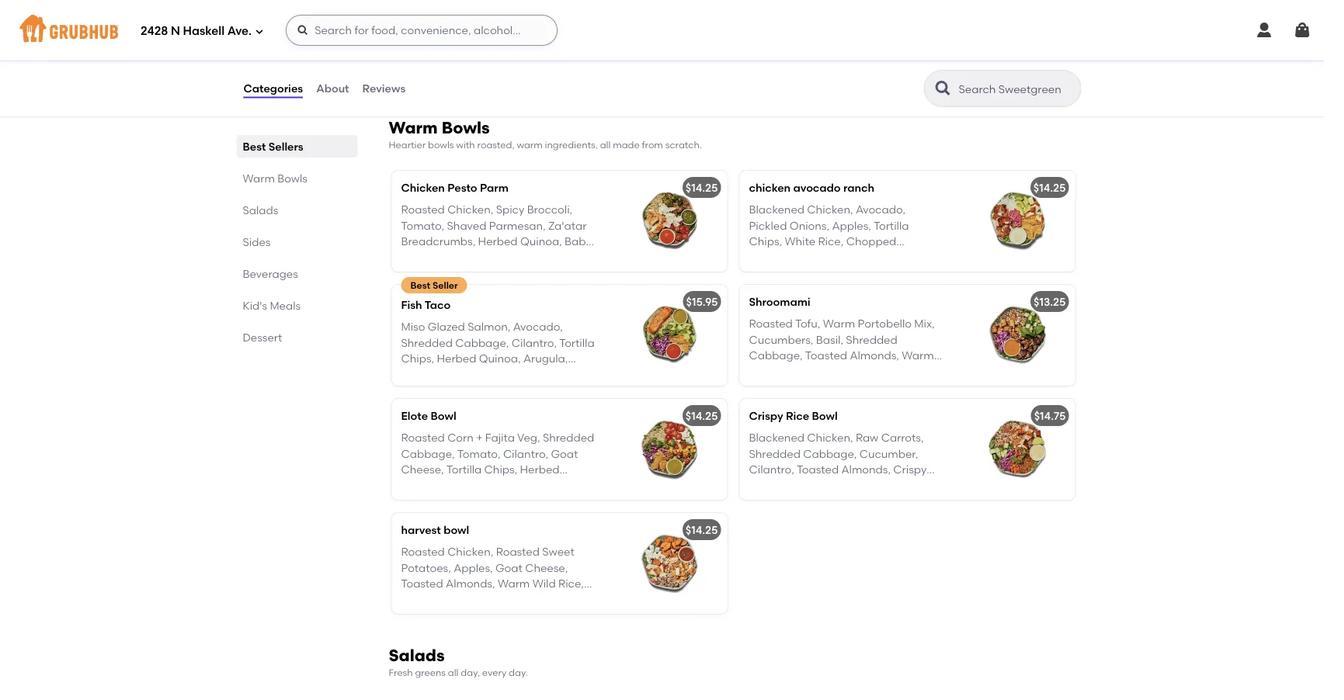 Task type: locate. For each thing, give the bounding box(es) containing it.
dessert tab
[[243, 329, 351, 346]]

1 horizontal spatial cabbage,
[[455, 336, 509, 349]]

0 horizontal spatial tomato,
[[401, 219, 444, 232]]

fish taco
[[401, 298, 451, 312]]

salads
[[243, 203, 278, 217], [389, 646, 445, 666]]

0 horizontal spatial cabbage,
[[401, 447, 455, 460]]

warm
[[389, 118, 438, 137], [243, 172, 275, 185], [823, 317, 855, 331], [902, 349, 934, 362], [498, 577, 530, 590]]

tomato,
[[401, 219, 444, 232], [457, 447, 501, 460]]

1 horizontal spatial kale,
[[857, 365, 883, 378]]

chips, down pickled at the right top of the page
[[749, 235, 782, 248]]

1 vertical spatial all
[[448, 668, 459, 679]]

1 vertical spatial almonds,
[[446, 577, 495, 590]]

0 horizontal spatial apples,
[[454, 561, 493, 575]]

blackened
[[749, 203, 805, 216]]

vinaigrette up the 'bowl'
[[454, 495, 513, 508]]

rice, up green
[[818, 235, 844, 248]]

apples, inside roasted chicken, roasted sweet potatoes, apples, goat cheese, toasted almonds, warm wild rice, shredded kale, balsamic vinaigrette
[[454, 561, 493, 575]]

0 horizontal spatial bowls
[[277, 172, 308, 185]]

chips, inside miso glazed salmon, avocado, shredded cabbage, cilantro, tortilla chips, herbed quinoa, arugula, sweetgreen hot sauce, lime cilantro jalapeño vinaigrette
[[401, 352, 434, 365]]

vinaigrette up veg,
[[500, 383, 558, 397]]

0 horizontal spatial pesto
[[401, 266, 430, 279]]

best sellers tab
[[243, 138, 351, 155]]

0 vertical spatial toasted
[[805, 349, 847, 362]]

0 vertical spatial sweetgreen
[[450, 250, 513, 264]]

0 horizontal spatial $15.95
[[686, 295, 718, 309]]

from
[[642, 139, 663, 151]]

cilantro up elote bowl
[[401, 383, 444, 397]]

0 vertical spatial jalapeño
[[446, 383, 497, 397]]

salads for salads fresh greens all day, every day.
[[389, 646, 445, 666]]

miso down portobello at the right of page
[[886, 365, 910, 378]]

$14.25 for roasted chicken, spicy broccoli, tomato, shaved parmesan, za'atar breadcrumbs, herbed quinoa, baby spinach, sweetgreen hot sauce, pesto vinaigrette
[[686, 181, 718, 194]]

shredded inside miso glazed salmon, avocado, shredded cabbage, cilantro, tortilla chips, herbed quinoa, arugula, sweetgreen hot sauce, lime cilantro jalapeño vinaigrette
[[401, 336, 453, 349]]

avocado, down ranch
[[856, 203, 906, 216]]

shredded inside roasted corn + fajita veg, shredded cabbage, tomato, cilantro, goat cheese, tortilla chips, herbed quinoa, arugula, lime cilantro jalapeño vinaigrette
[[543, 431, 594, 445]]

apples, for avocado,
[[832, 219, 871, 232]]

sides tab
[[243, 234, 351, 250]]

1 horizontal spatial bowl
[[812, 410, 838, 423]]

1 horizontal spatial almonds,
[[850, 349, 899, 362]]

1 vertical spatial avocado,
[[513, 320, 563, 334]]

2 vertical spatial herbed
[[520, 463, 560, 476]]

cilantro
[[401, 383, 444, 397], [521, 479, 564, 492]]

0 vertical spatial pesto
[[448, 181, 477, 194]]

1 horizontal spatial tomato,
[[457, 447, 501, 460]]

sweetgreen
[[450, 250, 513, 264], [401, 368, 464, 381]]

chips,
[[749, 235, 782, 248], [401, 352, 434, 365], [484, 463, 517, 476]]

apples, up chopped
[[832, 219, 871, 232]]

cheese, inside roasted chicken, roasted sweet potatoes, apples, goat cheese, toasted almonds, warm wild rice, shredded kale, balsamic vinaigrette
[[525, 561, 568, 575]]

vinaigrette up the "seller"
[[433, 266, 491, 279]]

chips, down fajita
[[484, 463, 517, 476]]

veg,
[[517, 431, 540, 445]]

0 horizontal spatial chips,
[[401, 352, 434, 365]]

tomato, down the +
[[457, 447, 501, 460]]

0 horizontal spatial wild
[[533, 577, 556, 590]]

0 vertical spatial lime
[[527, 368, 553, 381]]

1 vertical spatial hot
[[467, 368, 486, 381]]

0 horizontal spatial tortilla
[[446, 463, 482, 476]]

harvest bowl image
[[611, 513, 727, 614]]

svg image
[[1293, 21, 1312, 40], [297, 24, 309, 37]]

svg image
[[1255, 21, 1274, 40], [255, 27, 264, 36]]

salads fresh greens all day, every day.
[[389, 646, 528, 679]]

shredded down potatoes,
[[401, 593, 453, 606]]

goat
[[551, 447, 578, 460], [496, 561, 523, 575]]

1 horizontal spatial hot
[[515, 250, 534, 264]]

2 vertical spatial chips,
[[484, 463, 517, 476]]

cheese, inside roasted corn + fajita veg, shredded cabbage, tomato, cilantro, goat cheese, tortilla chips, herbed quinoa, arugula, lime cilantro jalapeño vinaigrette
[[401, 463, 444, 476]]

herbed inside the roasted chicken, spicy broccoli, tomato, shaved parmesan, za'atar breadcrumbs, herbed quinoa, baby spinach, sweetgreen hot sauce, pesto vinaigrette
[[478, 235, 518, 248]]

0 vertical spatial all
[[600, 139, 611, 151]]

parm
[[480, 181, 509, 194]]

reviews
[[362, 82, 406, 95]]

miso inside miso glazed salmon, avocado, shredded cabbage, cilantro, tortilla chips, herbed quinoa, arugula, sweetgreen hot sauce, lime cilantro jalapeño vinaigrette
[[401, 320, 425, 334]]

tortilla
[[874, 219, 909, 232], [559, 336, 595, 349], [446, 463, 482, 476]]

0 horizontal spatial herbed
[[437, 352, 476, 365]]

0 vertical spatial apples,
[[832, 219, 871, 232]]

goat inside roasted corn + fajita veg, shredded cabbage, tomato, cilantro, goat cheese, tortilla chips, herbed quinoa, arugula, lime cilantro jalapeño vinaigrette
[[551, 447, 578, 460]]

crispy rice bowl image
[[959, 399, 1075, 500]]

salads up greens
[[389, 646, 445, 666]]

roasted chicken, roasted sweet potatoes, apples, goat cheese, toasted almonds, warm wild rice, shredded kale, balsamic vinaigrette
[[401, 546, 593, 606]]

cheese, down elote bowl
[[401, 463, 444, 476]]

1 vertical spatial cilantro,
[[503, 447, 548, 460]]

chicken, for parm
[[447, 203, 493, 216]]

sauce, inside miso glazed salmon, avocado, shredded cabbage, cilantro, tortilla chips, herbed quinoa, arugula, sweetgreen hot sauce, lime cilantro jalapeño vinaigrette
[[488, 368, 524, 381]]

0 horizontal spatial best
[[243, 140, 266, 153]]

1 vertical spatial rice,
[[775, 365, 801, 378]]

1 horizontal spatial best
[[410, 279, 430, 291]]

warm down best sellers
[[243, 172, 275, 185]]

miso
[[401, 320, 425, 334], [886, 365, 910, 378]]

lime down fajita
[[493, 479, 518, 492]]

0 vertical spatial miso
[[401, 320, 425, 334]]

1 bowl from the left
[[431, 410, 456, 423]]

rice, inside roasted chicken, roasted sweet potatoes, apples, goat cheese, toasted almonds, warm wild rice, shredded kale, balsamic vinaigrette
[[558, 577, 584, 590]]

0 vertical spatial cilantro,
[[512, 336, 557, 349]]

1 horizontal spatial avocado,
[[856, 203, 906, 216]]

0 horizontal spatial hot
[[467, 368, 486, 381]]

herbed for cabbage,
[[437, 352, 476, 365]]

sauce, down the baby
[[537, 250, 573, 264]]

1 horizontal spatial pesto
[[448, 181, 477, 194]]

apples, down the 'bowl'
[[454, 561, 493, 575]]

hot down 'salmon,'
[[467, 368, 486, 381]]

quinoa, down parmesan,
[[520, 235, 562, 248]]

kale, inside roasted tofu, warm portobello mix, cucumbers, basil, shredded cabbage, toasted almonds, warm wild rice, shredded kale, miso sesame ginger dressing
[[857, 365, 883, 378]]

bowls down best sellers tab
[[277, 172, 308, 185]]

1 vertical spatial sweetgreen
[[401, 368, 464, 381]]

1 vertical spatial best
[[410, 279, 430, 291]]

chicken,
[[447, 203, 493, 216], [807, 203, 853, 216], [447, 546, 493, 559]]

roasted down elote bowl
[[401, 431, 445, 445]]

1 horizontal spatial $15.95
[[751, 49, 783, 62]]

0 vertical spatial salads
[[243, 203, 278, 217]]

herbed down glazed
[[437, 352, 476, 365]]

warm
[[517, 139, 543, 151]]

0 vertical spatial chips,
[[749, 235, 782, 248]]

roasted inside roasted corn + fajita veg, shredded cabbage, tomato, cilantro, goat cheese, tortilla chips, herbed quinoa, arugula, lime cilantro jalapeño vinaigrette
[[401, 431, 445, 445]]

0 horizontal spatial bowl
[[431, 410, 456, 423]]

toasted down basil,
[[805, 349, 847, 362]]

toasted
[[805, 349, 847, 362], [401, 577, 443, 590]]

rice, down sweet
[[558, 577, 584, 590]]

quinoa, up harvest
[[401, 479, 443, 492]]

chicken pesto parm
[[401, 181, 509, 194]]

pesto left parm
[[448, 181, 477, 194]]

$15.95
[[751, 49, 783, 62], [686, 295, 718, 309]]

salmon,
[[468, 320, 511, 334]]

baby
[[565, 235, 592, 248]]

hot down parmesan,
[[515, 250, 534, 264]]

chicken pesto parm image
[[611, 171, 727, 272]]

corn
[[447, 431, 474, 445]]

pesto inside the roasted chicken, spicy broccoli, tomato, shaved parmesan, za'atar breadcrumbs, herbed quinoa, baby spinach, sweetgreen hot sauce, pesto vinaigrette
[[401, 266, 430, 279]]

kale, up dressing
[[857, 365, 883, 378]]

1 vertical spatial herbed
[[437, 352, 476, 365]]

shredded right veg,
[[543, 431, 594, 445]]

roasted inside roasted tofu, warm portobello mix, cucumbers, basil, shredded cabbage, toasted almonds, warm wild rice, shredded kale, miso sesame ginger dressing
[[749, 317, 793, 331]]

cilantro, inside roasted corn + fajita veg, shredded cabbage, tomato, cilantro, goat cheese, tortilla chips, herbed quinoa, arugula, lime cilantro jalapeño vinaigrette
[[503, 447, 548, 460]]

mix,
[[914, 317, 935, 331]]

1 vertical spatial arugula,
[[446, 479, 490, 492]]

warm inside tab
[[243, 172, 275, 185]]

best for best seller
[[410, 279, 430, 291]]

chicken, inside the roasted chicken, spicy broccoli, tomato, shaved parmesan, za'atar breadcrumbs, herbed quinoa, baby spinach, sweetgreen hot sauce, pesto vinaigrette
[[447, 203, 493, 216]]

2 vertical spatial rice,
[[558, 577, 584, 590]]

lime inside roasted corn + fajita veg, shredded cabbage, tomato, cilantro, goat cheese, tortilla chips, herbed quinoa, arugula, lime cilantro jalapeño vinaigrette
[[493, 479, 518, 492]]

vinaigrette
[[433, 266, 491, 279], [500, 383, 558, 397], [454, 495, 513, 508], [535, 593, 593, 606]]

1 horizontal spatial tortilla
[[559, 336, 595, 349]]

wild up sesame
[[749, 365, 772, 378]]

almonds, up the balsamic
[[446, 577, 495, 590]]

sweetgreen down shaved
[[450, 250, 513, 264]]

chicken, down the avocado
[[807, 203, 853, 216]]

1 vertical spatial wild
[[533, 577, 556, 590]]

jalapeño inside roasted corn + fajita veg, shredded cabbage, tomato, cilantro, goat cheese, tortilla chips, herbed quinoa, arugula, lime cilantro jalapeño vinaigrette
[[401, 495, 452, 508]]

chicken, inside blackened chicken, avocado, pickled onions, apples, tortilla chips, white rice, chopped romaine, green goddess ranch
[[807, 203, 853, 216]]

roasted,
[[477, 139, 515, 151]]

almonds, down portobello at the right of page
[[850, 349, 899, 362]]

basil,
[[816, 333, 843, 346]]

herbed down parmesan,
[[478, 235, 518, 248]]

1 horizontal spatial goat
[[551, 447, 578, 460]]

goat inside roasted chicken, roasted sweet potatoes, apples, goat cheese, toasted almonds, warm wild rice, shredded kale, balsamic vinaigrette
[[496, 561, 523, 575]]

salads up sides
[[243, 203, 278, 217]]

wild inside roasted chicken, roasted sweet potatoes, apples, goat cheese, toasted almonds, warm wild rice, shredded kale, balsamic vinaigrette
[[533, 577, 556, 590]]

roasted up cucumbers,
[[749, 317, 793, 331]]

sweetgreen up elote bowl
[[401, 368, 464, 381]]

0 horizontal spatial svg image
[[255, 27, 264, 36]]

0 horizontal spatial miso
[[401, 320, 425, 334]]

all
[[600, 139, 611, 151], [448, 668, 459, 679]]

1 horizontal spatial wild
[[749, 365, 772, 378]]

cabbage, down corn
[[401, 447, 455, 460]]

best left sellers
[[243, 140, 266, 153]]

1 vertical spatial kale,
[[455, 593, 481, 606]]

0 vertical spatial $15.95
[[751, 49, 783, 62]]

0 vertical spatial goat
[[551, 447, 578, 460]]

0 vertical spatial hot
[[515, 250, 534, 264]]

1 horizontal spatial bowls
[[442, 118, 490, 137]]

all left the day,
[[448, 668, 459, 679]]

0 horizontal spatial toasted
[[401, 577, 443, 590]]

quinoa, inside roasted corn + fajita veg, shredded cabbage, tomato, cilantro, goat cheese, tortilla chips, herbed quinoa, arugula, lime cilantro jalapeño vinaigrette
[[401, 479, 443, 492]]

roasted inside the roasted chicken, spicy broccoli, tomato, shaved parmesan, za'atar breadcrumbs, herbed quinoa, baby spinach, sweetgreen hot sauce, pesto vinaigrette
[[401, 203, 445, 216]]

crispy
[[749, 410, 783, 423]]

1 vertical spatial jalapeño
[[401, 495, 452, 508]]

0 vertical spatial cilantro
[[401, 383, 444, 397]]

arugula,
[[523, 352, 568, 365], [446, 479, 490, 492]]

1 vertical spatial salads
[[389, 646, 445, 666]]

elote
[[401, 410, 428, 423]]

herbed inside miso glazed salmon, avocado, shredded cabbage, cilantro, tortilla chips, herbed quinoa, arugula, sweetgreen hot sauce, lime cilantro jalapeño vinaigrette
[[437, 352, 476, 365]]

tomato, up the breadcrumbs,
[[401, 219, 444, 232]]

avocado,
[[856, 203, 906, 216], [513, 320, 563, 334]]

rice,
[[818, 235, 844, 248], [775, 365, 801, 378], [558, 577, 584, 590]]

vinaigrette inside miso glazed salmon, avocado, shredded cabbage, cilantro, tortilla chips, herbed quinoa, arugula, sweetgreen hot sauce, lime cilantro jalapeño vinaigrette
[[500, 383, 558, 397]]

wild down sweet
[[533, 577, 556, 590]]

search icon image
[[934, 79, 953, 98]]

sauce, down 'salmon,'
[[488, 368, 524, 381]]

broccoli,
[[527, 203, 573, 216]]

toasted down potatoes,
[[401, 577, 443, 590]]

0 horizontal spatial rice,
[[558, 577, 584, 590]]

cheese, down sweet
[[525, 561, 568, 575]]

bowls inside 'warm bowls heartier bowls with roasted, warm ingredients, all made from scratch.'
[[442, 118, 490, 137]]

bowl right rice on the bottom right
[[812, 410, 838, 423]]

avocado, right 'salmon,'
[[513, 320, 563, 334]]

quinoa, for parmesan,
[[520, 235, 562, 248]]

bowls inside tab
[[277, 172, 308, 185]]

breadcrumbs,
[[401, 235, 476, 248]]

shredded up ginger
[[803, 365, 855, 378]]

1 vertical spatial tomato,
[[457, 447, 501, 460]]

fish taco image
[[611, 285, 727, 386]]

rice, inside roasted tofu, warm portobello mix, cucumbers, basil, shredded cabbage, toasted almonds, warm wild rice, shredded kale, miso sesame ginger dressing
[[775, 365, 801, 378]]

1 horizontal spatial rice,
[[775, 365, 801, 378]]

kale
[[403, 31, 426, 44]]

0 vertical spatial best
[[243, 140, 266, 153]]

roasted up potatoes,
[[401, 546, 445, 559]]

1 horizontal spatial apples,
[[832, 219, 871, 232]]

cabbage, down 'salmon,'
[[455, 336, 509, 349]]

0 horizontal spatial kale,
[[455, 593, 481, 606]]

hot
[[515, 250, 534, 264], [467, 368, 486, 381]]

quinoa, down 'salmon,'
[[479, 352, 521, 365]]

1 vertical spatial bowls
[[277, 172, 308, 185]]

ginger
[[794, 380, 830, 394]]

best up fish taco at the top left of page
[[410, 279, 430, 291]]

0 vertical spatial rice,
[[818, 235, 844, 248]]

1 horizontal spatial toasted
[[805, 349, 847, 362]]

chips, down glazed
[[401, 352, 434, 365]]

Search for food, convenience, alcohol... search field
[[286, 15, 558, 46]]

chicken avocado ranch
[[749, 181, 875, 194]]

1 vertical spatial lime
[[493, 479, 518, 492]]

1 vertical spatial sauce,
[[488, 368, 524, 381]]

best inside best sellers tab
[[243, 140, 266, 153]]

2 horizontal spatial herbed
[[520, 463, 560, 476]]

0 vertical spatial arugula,
[[523, 352, 568, 365]]

1 horizontal spatial arugula,
[[523, 352, 568, 365]]

toasted inside roasted chicken, roasted sweet potatoes, apples, goat cheese, toasted almonds, warm wild rice, shredded kale, balsamic vinaigrette
[[401, 577, 443, 590]]

$15.95 button
[[740, 0, 1075, 82]]

vinaigrette down sweet
[[535, 593, 593, 606]]

1 horizontal spatial lime
[[527, 368, 553, 381]]

0 horizontal spatial all
[[448, 668, 459, 679]]

0 horizontal spatial lime
[[493, 479, 518, 492]]

best sellers
[[243, 140, 303, 153]]

warm inside roasted chicken, roasted sweet potatoes, apples, goat cheese, toasted almonds, warm wild rice, shredded kale, balsamic vinaigrette
[[498, 577, 530, 590]]

chicken, up shaved
[[447, 203, 493, 216]]

0 vertical spatial quinoa,
[[520, 235, 562, 248]]

sauce,
[[537, 250, 573, 264], [488, 368, 524, 381]]

miso down "fish"
[[401, 320, 425, 334]]

haskell
[[183, 24, 225, 38]]

jalapeño up the +
[[446, 383, 497, 397]]

all inside 'warm bowls heartier bowls with roasted, warm ingredients, all made from scratch.'
[[600, 139, 611, 151]]

scratch.
[[665, 139, 702, 151]]

kale, left the balsamic
[[455, 593, 481, 606]]

bowl
[[431, 410, 456, 423], [812, 410, 838, 423]]

cilantro down veg,
[[521, 479, 564, 492]]

0 vertical spatial tortilla
[[874, 219, 909, 232]]

1 vertical spatial cilantro
[[521, 479, 564, 492]]

0 vertical spatial kale,
[[857, 365, 883, 378]]

cheese,
[[401, 463, 444, 476], [525, 561, 568, 575]]

shredded down portobello at the right of page
[[846, 333, 898, 346]]

1 vertical spatial tortilla
[[559, 336, 595, 349]]

quinoa, inside miso glazed salmon, avocado, shredded cabbage, cilantro, tortilla chips, herbed quinoa, arugula, sweetgreen hot sauce, lime cilantro jalapeño vinaigrette
[[479, 352, 521, 365]]

1 vertical spatial $15.95
[[686, 295, 718, 309]]

bowl up corn
[[431, 410, 456, 423]]

shaved
[[447, 219, 487, 232]]

warm up the balsamic
[[498, 577, 530, 590]]

tomato, inside the roasted chicken, spicy broccoli, tomato, shaved parmesan, za'atar breadcrumbs, herbed quinoa, baby spinach, sweetgreen hot sauce, pesto vinaigrette
[[401, 219, 444, 232]]

1 horizontal spatial salads
[[389, 646, 445, 666]]

shredded inside roasted chicken, roasted sweet potatoes, apples, goat cheese, toasted almonds, warm wild rice, shredded kale, balsamic vinaigrette
[[401, 593, 453, 606]]

cucumbers,
[[749, 333, 814, 346]]

sweetgreen inside the roasted chicken, spicy broccoli, tomato, shaved parmesan, za'atar breadcrumbs, herbed quinoa, baby spinach, sweetgreen hot sauce, pesto vinaigrette
[[450, 250, 513, 264]]

warm up heartier
[[389, 118, 438, 137]]

day.
[[509, 668, 528, 679]]

miso inside roasted tofu, warm portobello mix, cucumbers, basil, shredded cabbage, toasted almonds, warm wild rice, shredded kale, miso sesame ginger dressing
[[886, 365, 910, 378]]

0 vertical spatial avocado,
[[856, 203, 906, 216]]

cilantro, inside miso glazed salmon, avocado, shredded cabbage, cilantro, tortilla chips, herbed quinoa, arugula, sweetgreen hot sauce, lime cilantro jalapeño vinaigrette
[[512, 336, 557, 349]]

bowls up with
[[442, 118, 490, 137]]

0 vertical spatial tomato,
[[401, 219, 444, 232]]

best for best sellers
[[243, 140, 266, 153]]

wild
[[749, 365, 772, 378], [533, 577, 556, 590]]

pesto down 'spinach,'
[[401, 266, 430, 279]]

1 horizontal spatial all
[[600, 139, 611, 151]]

chicken, down the 'bowl'
[[447, 546, 493, 559]]

rice, up sesame
[[775, 365, 801, 378]]

cilantro,
[[512, 336, 557, 349], [503, 447, 548, 460]]

vinaigrette inside roasted chicken, roasted sweet potatoes, apples, goat cheese, toasted almonds, warm wild rice, shredded kale, balsamic vinaigrette
[[535, 593, 593, 606]]

0 vertical spatial bowls
[[442, 118, 490, 137]]

1 vertical spatial apples,
[[454, 561, 493, 575]]

roasted down chicken
[[401, 203, 445, 216]]

arugula, inside roasted corn + fajita veg, shredded cabbage, tomato, cilantro, goat cheese, tortilla chips, herbed quinoa, arugula, lime cilantro jalapeño vinaigrette
[[446, 479, 490, 492]]

cabbage, inside miso glazed salmon, avocado, shredded cabbage, cilantro, tortilla chips, herbed quinoa, arugula, sweetgreen hot sauce, lime cilantro jalapeño vinaigrette
[[455, 336, 509, 349]]

shredded down glazed
[[401, 336, 453, 349]]

salads inside tab
[[243, 203, 278, 217]]

0 horizontal spatial arugula,
[[446, 479, 490, 492]]

0 horizontal spatial cilantro
[[401, 383, 444, 397]]

0 vertical spatial almonds,
[[850, 349, 899, 362]]

jalapeño up harvest
[[401, 495, 452, 508]]

2 horizontal spatial rice,
[[818, 235, 844, 248]]

2 horizontal spatial tortilla
[[874, 219, 909, 232]]

salads inside salads fresh greens all day, every day.
[[389, 646, 445, 666]]

cabbage, down cucumbers,
[[749, 349, 803, 362]]

lime up veg,
[[527, 368, 553, 381]]

all left made
[[600, 139, 611, 151]]

quinoa, inside the roasted chicken, spicy broccoli, tomato, shaved parmesan, za'atar breadcrumbs, herbed quinoa, baby spinach, sweetgreen hot sauce, pesto vinaigrette
[[520, 235, 562, 248]]

hot inside miso glazed salmon, avocado, shredded cabbage, cilantro, tortilla chips, herbed quinoa, arugula, sweetgreen hot sauce, lime cilantro jalapeño vinaigrette
[[467, 368, 486, 381]]

roasted
[[401, 203, 445, 216], [749, 317, 793, 331], [401, 431, 445, 445], [401, 546, 445, 559], [496, 546, 540, 559]]

vinaigrette inside roasted corn + fajita veg, shredded cabbage, tomato, cilantro, goat cheese, tortilla chips, herbed quinoa, arugula, lime cilantro jalapeño vinaigrette
[[454, 495, 513, 508]]

1 horizontal spatial herbed
[[478, 235, 518, 248]]

apples,
[[832, 219, 871, 232], [454, 561, 493, 575]]

kid's meals tab
[[243, 297, 351, 314]]

herbed down veg,
[[520, 463, 560, 476]]

1 vertical spatial quinoa,
[[479, 352, 521, 365]]

apples, inside blackened chicken, avocado, pickled onions, apples, tortilla chips, white rice, chopped romaine, green goddess ranch
[[832, 219, 871, 232]]

cabbage,
[[455, 336, 509, 349], [749, 349, 803, 362], [401, 447, 455, 460]]



Task type: vqa. For each thing, say whether or not it's contained in the screenshot.
food,
no



Task type: describe. For each thing, give the bounding box(es) containing it.
tortilla inside roasted corn + fajita veg, shredded cabbage, tomato, cilantro, goat cheese, tortilla chips, herbed quinoa, arugula, lime cilantro jalapeño vinaigrette
[[446, 463, 482, 476]]

best seller
[[410, 279, 458, 291]]

fajita
[[485, 431, 515, 445]]

1 horizontal spatial svg image
[[1255, 21, 1274, 40]]

pickled
[[749, 219, 787, 232]]

sweet
[[542, 546, 575, 559]]

harvest bowl
[[401, 524, 469, 537]]

green
[[802, 250, 834, 264]]

crispy rice bowl
[[749, 410, 838, 423]]

goddess
[[837, 250, 884, 264]]

kale, inside roasted chicken, roasted sweet potatoes, apples, goat cheese, toasted almonds, warm wild rice, shredded kale, balsamic vinaigrette
[[455, 593, 481, 606]]

ave.
[[227, 24, 252, 38]]

chicken
[[401, 181, 445, 194]]

n
[[171, 24, 180, 38]]

reviews button
[[362, 61, 406, 117]]

ingredients,
[[545, 139, 598, 151]]

made
[[613, 139, 640, 151]]

$14.25 for blackened chicken, avocado, pickled onions, apples, tortilla chips, white rice, chopped romaine, green goddess ranch
[[1034, 181, 1066, 194]]

sweetgreen inside miso glazed salmon, avocado, shredded cabbage, cilantro, tortilla chips, herbed quinoa, arugula, sweetgreen hot sauce, lime cilantro jalapeño vinaigrette
[[401, 368, 464, 381]]

miso glazed salmon, avocado, shredded cabbage, cilantro, tortilla chips, herbed quinoa, arugula, sweetgreen hot sauce, lime cilantro jalapeño vinaigrette
[[401, 320, 595, 397]]

cabbage, inside roasted corn + fajita veg, shredded cabbage, tomato, cilantro, goat cheese, tortilla chips, herbed quinoa, arugula, lime cilantro jalapeño vinaigrette
[[401, 447, 455, 460]]

$14.25 for roasted chicken, roasted sweet potatoes, apples, goat cheese, toasted almonds, warm wild rice, shredded kale, balsamic vinaigrette
[[686, 524, 718, 537]]

roasted left sweet
[[496, 546, 540, 559]]

salads for salads
[[243, 203, 278, 217]]

glazed
[[428, 320, 465, 334]]

herbed inside roasted corn + fajita veg, shredded cabbage, tomato, cilantro, goat cheese, tortilla chips, herbed quinoa, arugula, lime cilantro jalapeño vinaigrette
[[520, 463, 560, 476]]

hot inside the roasted chicken, spicy broccoli, tomato, shaved parmesan, za'atar breadcrumbs, herbed quinoa, baby spinach, sweetgreen hot sauce, pesto vinaigrette
[[515, 250, 534, 264]]

sides
[[243, 235, 271, 249]]

warm up basil,
[[823, 317, 855, 331]]

day,
[[461, 668, 480, 679]]

jalapeño inside miso glazed salmon, avocado, shredded cabbage, cilantro, tortilla chips, herbed quinoa, arugula, sweetgreen hot sauce, lime cilantro jalapeño vinaigrette
[[446, 383, 497, 397]]

lime inside miso glazed salmon, avocado, shredded cabbage, cilantro, tortilla chips, herbed quinoa, arugula, sweetgreen hot sauce, lime cilantro jalapeño vinaigrette
[[527, 368, 553, 381]]

seller
[[433, 279, 458, 291]]

almonds, inside roasted tofu, warm portobello mix, cucumbers, basil, shredded cabbage, toasted almonds, warm wild rice, shredded kale, miso sesame ginger dressing
[[850, 349, 899, 362]]

heartier
[[389, 139, 426, 151]]

salads tab
[[243, 202, 351, 218]]

sellers
[[269, 140, 303, 153]]

shroomami
[[749, 295, 811, 309]]

almonds, inside roasted chicken, roasted sweet potatoes, apples, goat cheese, toasted almonds, warm wild rice, shredded kale, balsamic vinaigrette
[[446, 577, 495, 590]]

romaine,
[[749, 250, 799, 264]]

meals
[[270, 299, 301, 312]]

roasted for roasted chicken, spicy broccoli, tomato, shaved parmesan, za'atar breadcrumbs, herbed quinoa, baby spinach, sweetgreen hot sauce, pesto vinaigrette
[[401, 203, 445, 216]]

harvest
[[401, 524, 441, 537]]

roasted for roasted chicken, roasted sweet potatoes, apples, goat cheese, toasted almonds, warm wild rice, shredded kale, balsamic vinaigrette
[[401, 546, 445, 559]]

bowls
[[428, 139, 454, 151]]

about button
[[315, 61, 350, 117]]

roasted for roasted tofu, warm portobello mix, cucumbers, basil, shredded cabbage, toasted almonds, warm wild rice, shredded kale, miso sesame ginger dressing
[[749, 317, 793, 331]]

roasted chicken, spicy broccoli, tomato, shaved parmesan, za'atar breadcrumbs, herbed quinoa, baby spinach, sweetgreen hot sauce, pesto vinaigrette
[[401, 203, 592, 279]]

roasted for roasted corn + fajita veg, shredded cabbage, tomato, cilantro, goat cheese, tortilla chips, herbed quinoa, arugula, lime cilantro jalapeño vinaigrette
[[401, 431, 445, 445]]

warm down mix,
[[902, 349, 934, 362]]

onions,
[[790, 219, 830, 232]]

dessert
[[243, 331, 282, 344]]

categories button
[[243, 61, 304, 117]]

bowls for warm bowls heartier bowls with roasted, warm ingredients, all made from scratch.
[[442, 118, 490, 137]]

$15.95 inside button
[[751, 49, 783, 62]]

tortilla inside miso glazed salmon, avocado, shredded cabbage, cilantro, tortilla chips, herbed quinoa, arugula, sweetgreen hot sauce, lime cilantro jalapeño vinaigrette
[[559, 336, 595, 349]]

1 horizontal spatial svg image
[[1293, 21, 1312, 40]]

dressing
[[832, 380, 878, 394]]

beverages
[[243, 267, 298, 280]]

tortilla inside blackened chicken, avocado, pickled onions, apples, tortilla chips, white rice, chopped romaine, green goddess ranch
[[874, 219, 909, 232]]

za'atar
[[548, 219, 587, 232]]

ranch
[[843, 181, 875, 194]]

$13.25
[[1034, 295, 1066, 309]]

greens
[[415, 668, 446, 679]]

about
[[316, 82, 349, 95]]

arugula, inside miso glazed salmon, avocado, shredded cabbage, cilantro, tortilla chips, herbed quinoa, arugula, sweetgreen hot sauce, lime cilantro jalapeño vinaigrette
[[523, 352, 568, 365]]

avocado, inside blackened chicken, avocado, pickled onions, apples, tortilla chips, white rice, chopped romaine, green goddess ranch
[[856, 203, 906, 216]]

vinaigrette inside the roasted chicken, spicy broccoli, tomato, shaved parmesan, za'atar breadcrumbs, herbed quinoa, baby spinach, sweetgreen hot sauce, pesto vinaigrette
[[433, 266, 491, 279]]

chips, inside roasted corn + fajita veg, shredded cabbage, tomato, cilantro, goat cheese, tortilla chips, herbed quinoa, arugula, lime cilantro jalapeño vinaigrette
[[484, 463, 517, 476]]

chicken avocado ranch image
[[959, 171, 1075, 272]]

apples, for roasted
[[454, 561, 493, 575]]

warm bowls heartier bowls with roasted, warm ingredients, all made from scratch.
[[389, 118, 702, 151]]

shroomami image
[[959, 285, 1075, 386]]

parmesan,
[[489, 219, 546, 232]]

chicken
[[749, 181, 791, 194]]

fresh
[[389, 668, 413, 679]]

rice, inside blackened chicken, avocado, pickled onions, apples, tortilla chips, white rice, chopped romaine, green goddess ranch
[[818, 235, 844, 248]]

cabbage, inside roasted tofu, warm portobello mix, cucumbers, basil, shredded cabbage, toasted almonds, warm wild rice, shredded kale, miso sesame ginger dressing
[[749, 349, 803, 362]]

wild inside roasted tofu, warm portobello mix, cucumbers, basil, shredded cabbage, toasted almonds, warm wild rice, shredded kale, miso sesame ginger dressing
[[749, 365, 772, 378]]

avocado, inside miso glazed salmon, avocado, shredded cabbage, cilantro, tortilla chips, herbed quinoa, arugula, sweetgreen hot sauce, lime cilantro jalapeño vinaigrette
[[513, 320, 563, 334]]

portobello
[[858, 317, 912, 331]]

white
[[785, 235, 816, 248]]

avocado
[[793, 181, 841, 194]]

quinoa, for cilantro,
[[479, 352, 521, 365]]

toasted inside roasted tofu, warm portobello mix, cucumbers, basil, shredded cabbage, toasted almonds, warm wild rice, shredded kale, miso sesame ginger dressing
[[805, 349, 847, 362]]

2 bowl from the left
[[812, 410, 838, 423]]

warm bowls
[[243, 172, 308, 185]]

warm inside 'warm bowls heartier bowls with roasted, warm ingredients, all made from scratch.'
[[389, 118, 438, 137]]

2428 n haskell ave.
[[141, 24, 252, 38]]

cilantro inside roasted corn + fajita veg, shredded cabbage, tomato, cilantro, goat cheese, tortilla chips, herbed quinoa, arugula, lime cilantro jalapeño vinaigrette
[[521, 479, 564, 492]]

Search Sweetgreen  search field
[[957, 82, 1076, 96]]

warm bowls tab
[[243, 170, 351, 186]]

chopped
[[846, 235, 896, 248]]

ranch
[[886, 250, 920, 264]]

tomato, inside roasted corn + fajita veg, shredded cabbage, tomato, cilantro, goat cheese, tortilla chips, herbed quinoa, arugula, lime cilantro jalapeño vinaigrette
[[457, 447, 501, 460]]

spicy
[[496, 203, 524, 216]]

kid's
[[243, 299, 267, 312]]

potatoes,
[[401, 561, 451, 575]]

elote bowl image
[[611, 399, 727, 500]]

$14.25 for roasted corn + fajita veg, shredded cabbage, tomato, cilantro, goat cheese, tortilla chips, herbed quinoa, arugula, lime cilantro jalapeño vinaigrette
[[686, 410, 718, 423]]

bowls for warm bowls
[[277, 172, 308, 185]]

sauce, inside the roasted chicken, spicy broccoli, tomato, shaved parmesan, za'atar breadcrumbs, herbed quinoa, baby spinach, sweetgreen hot sauce, pesto vinaigrette
[[537, 250, 573, 264]]

chicken, inside roasted chicken, roasted sweet potatoes, apples, goat cheese, toasted almonds, warm wild rice, shredded kale, balsamic vinaigrette
[[447, 546, 493, 559]]

fish
[[401, 298, 422, 312]]

blackened chicken, avocado, pickled onions, apples, tortilla chips, white rice, chopped romaine, green goddess ranch
[[749, 203, 920, 264]]

all inside salads fresh greens all day, every day.
[[448, 668, 459, 679]]

every
[[482, 668, 507, 679]]

chips, inside blackened chicken, avocado, pickled onions, apples, tortilla chips, white rice, chopped romaine, green goddess ranch
[[749, 235, 782, 248]]

elote bowl
[[401, 410, 456, 423]]

0 horizontal spatial svg image
[[297, 24, 309, 37]]

herbed for shaved
[[478, 235, 518, 248]]

balsamic
[[484, 593, 532, 606]]

spinach,
[[401, 250, 447, 264]]

beverages tab
[[243, 266, 351, 282]]

with
[[456, 139, 475, 151]]

2428
[[141, 24, 168, 38]]

roasted corn + fajita veg, shredded cabbage, tomato, cilantro, goat cheese, tortilla chips, herbed quinoa, arugula, lime cilantro jalapeño vinaigrette
[[401, 431, 594, 508]]

rice
[[786, 410, 809, 423]]

$14.75
[[1034, 410, 1066, 423]]

tofu,
[[795, 317, 820, 331]]

chicken, for ranch
[[807, 203, 853, 216]]

$13.50
[[403, 49, 436, 62]]

cilantro inside miso glazed salmon, avocado, shredded cabbage, cilantro, tortilla chips, herbed quinoa, arugula, sweetgreen hot sauce, lime cilantro jalapeño vinaigrette
[[401, 383, 444, 397]]

bowl
[[444, 524, 469, 537]]

taco
[[425, 298, 451, 312]]

+
[[476, 431, 483, 445]]

roasted tofu, warm portobello mix, cucumbers, basil, shredded cabbage, toasted almonds, warm wild rice, shredded kale, miso sesame ginger dressing
[[749, 317, 935, 394]]

sesame
[[749, 380, 791, 394]]

kale caesar $13.50
[[403, 31, 465, 62]]

caesar
[[428, 31, 465, 44]]

main navigation navigation
[[0, 0, 1324, 61]]



